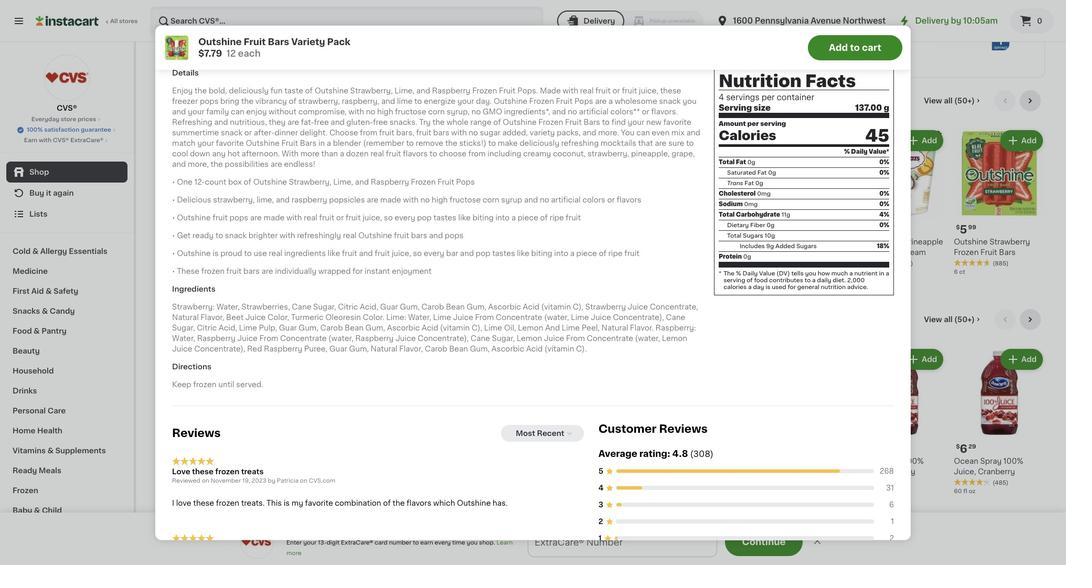 Task type: locate. For each thing, give the bounding box(es) containing it.
frosted flakes, froot loops, frosted mini wheats image
[[158, 0, 374, 77]]

sandwiches inside nestle vanilla ice cream sandwiches
[[755, 249, 799, 256]]

add inside 'get free delivery on next 3 orders • add $10.00 to qualify.'
[[604, 542, 622, 550]]

pineapple
[[906, 238, 943, 246]]

& for allergy
[[32, 248, 38, 255]]

• for • outshine is proud to use real ingredients like fruit and fruit juice, so every bar and pop tastes like biting into a piece of ripe fruit
[[172, 250, 175, 257]]

0 horizontal spatial (308)
[[395, 261, 411, 267]]

close image
[[812, 536, 823, 546]]

details
[[172, 70, 199, 77]]

2 haagen- from the left
[[655, 238, 687, 246]]

(308)
[[395, 261, 411, 267], [690, 450, 713, 458]]

natural
[[172, 314, 199, 321], [601, 325, 628, 332], [371, 346, 397, 353], [708, 468, 735, 475], [755, 468, 781, 475]]

haagen- inside 6 haagen-dazs vanilla chocolate ice cream bars
[[456, 238, 488, 246]]

3 chocolate from the left
[[672, 249, 710, 256]]

sandwiches inside oreo frozen dairy dessert sandwiches
[[189, 249, 233, 256]]

0 vertical spatial cane
[[292, 304, 311, 311]]

value*
[[869, 149, 889, 155]]

pops up bar
[[445, 232, 463, 240]]

summertime
[[172, 129, 219, 137]]

even
[[652, 129, 670, 137]]

4 vanilla from the left
[[707, 238, 731, 246]]

• for • these frozen fruit bars are individually wrapped for instant enjoyment
[[172, 268, 175, 275]]

outshine fruit bars variety pack $7.79 12 each
[[198, 37, 350, 57]]

view all (50+)
[[924, 97, 975, 104], [924, 316, 975, 323]]

concentrate up oil,
[[496, 314, 542, 321]]

care
[[48, 407, 66, 414]]

meals
[[39, 467, 61, 474]]

0 horizontal spatial (water,
[[328, 335, 353, 342]]

1 horizontal spatial citric
[[338, 304, 358, 311]]

2 horizontal spatial cane
[[666, 314, 685, 321]]

fructose inside enjoy the bold, deliciously fun taste of outshine strawberry, lime, and raspberry frozen fruit pops. made with real fruit or fruit juice, these freezer pops bring the vibrancy of strawberry, raspberry, and lime to energize your day. outshine frozen fruit pops are a wholesome snack you and your family can enjoy without compromise, with no high fructose corn syrup, no gmo ingredients*, and no artificial colors** or flavors. refreshing and nutritious, they are fat-free and gluten-free snacks. try the whole range of outshine frozen fruit bars to find your new favorite summertime snack or after-dinner delight. choose from fruit bars, fruit bars with no sugar added, variety packs, and more. you can even mix and match your favorite outshine fruit bars in a blender (remember to remove the sticks!) to make deliciously refreshing mocktails that are sure to cool down any hot afternoon. with more than a dozen real fruit flavors to choose from including creamy coconut, strawberry, pineapple, grape, and more, the possibilities are endless!
[[395, 108, 426, 116]]

food & pantry link
[[6, 321, 127, 341]]

bring
[[220, 98, 239, 105]]

simply inside simply lemonade with raspberry, all natural non-gmo
[[655, 458, 680, 465]]

2 $ 5 99 from the left
[[956, 224, 976, 235]]

ingredients
[[172, 286, 215, 293]]

52 for 52 fl oz
[[755, 488, 762, 494]]

2 60 from the left
[[954, 488, 962, 494]]

cold
[[13, 248, 31, 255]]

2 all from the top
[[944, 316, 953, 323]]

child
[[42, 507, 62, 514]]

& right food
[[34, 327, 40, 335]]

all right lemonade,
[[825, 458, 834, 465]]

1 vertical spatial can
[[636, 129, 650, 137]]

view for 6
[[924, 316, 942, 323]]

3 dazs from the left
[[886, 238, 905, 246]]

delivery by 10:05am
[[915, 17, 998, 25]]

0 horizontal spatial 5
[[598, 468, 603, 475]]

sandwiches inside $ 9 toll house mini vanilla chocolate chip cookie sandwiches
[[257, 259, 302, 267]]

13-
[[318, 540, 327, 546]]

fruit
[[244, 37, 266, 46], [499, 87, 516, 95], [556, 98, 573, 105], [565, 119, 582, 126], [281, 140, 298, 147], [438, 179, 454, 186], [392, 238, 409, 246], [981, 249, 997, 256], [157, 314, 185, 325], [187, 458, 204, 465], [281, 479, 298, 486]]

free left shop.
[[459, 542, 478, 550]]

haagen- up coconut
[[854, 238, 886, 246]]

$6.29 element for spray
[[854, 442, 945, 456]]

0 horizontal spatial get
[[177, 232, 191, 240]]

count
[[205, 179, 226, 186]]

concentrate up puree,
[[280, 335, 327, 342]]

64
[[357, 499, 364, 505]]

1 chocolate from the left
[[257, 249, 295, 256]]

is left proud
[[213, 250, 219, 257]]

piece down drumstick
[[576, 250, 597, 257]]

& right aid
[[46, 287, 52, 295]]

simply up 'pure' at the bottom of page
[[556, 458, 581, 465]]

% up calories at the right
[[736, 271, 741, 277]]

by left 10:05am
[[951, 17, 961, 25]]

is left my
[[284, 499, 290, 507]]

0 horizontal spatial fructose
[[395, 108, 426, 116]]

2 vertical spatial total
[[727, 233, 741, 239]]

0 horizontal spatial pops
[[456, 179, 475, 186]]

4 left 49 on the bottom right of page
[[661, 443, 669, 454]]

1 horizontal spatial 99
[[769, 225, 777, 230]]

99 for outshine
[[968, 225, 976, 230]]

0 vertical spatial strawberry,
[[298, 98, 340, 105]]

packs,
[[557, 129, 581, 137]]

0 vertical spatial bars
[[433, 129, 449, 137]]

chocolate inside $ 9 toll house mini vanilla chocolate chip cookie sandwiches
[[257, 249, 295, 256]]

1 vertical spatial fat
[[757, 170, 767, 176]]

cookie
[[316, 249, 342, 256]]

1 $ 5 99 from the left
[[757, 224, 777, 235]]

home health
[[13, 427, 62, 434]]

2 vertical spatial acid
[[526, 346, 543, 353]]

52 for 52 fl oz • 2 options
[[655, 499, 663, 505]]

2 horizontal spatial water,
[[408, 314, 431, 321]]

haagen- up bar
[[456, 238, 488, 246]]

view all (50+) for 6
[[924, 316, 975, 323]]

1 ct from the left
[[760, 269, 766, 275]]

2 ct from the left
[[959, 269, 965, 275]]

to left cart
[[850, 43, 860, 51]]

ice inside haagen-dazs pineapple coconut ice cream
[[888, 249, 900, 256]]

ice inside nestle vanilla ice cream sandwiches
[[806, 238, 818, 246]]

each for oreo frozen dairy dessert sandwiches
[[163, 269, 177, 275]]

and right mix
[[686, 129, 700, 137]]

0 horizontal spatial on
[[202, 478, 209, 484]]

a up general on the right bottom
[[812, 278, 816, 284]]

lemonade,
[[782, 458, 823, 465]]

natural up 52 fl oz in the right bottom of the page
[[755, 468, 781, 475]]

$ inside $ 4 49
[[657, 444, 661, 450]]

servings
[[726, 93, 760, 101]]

60
[[854, 488, 862, 494], [954, 488, 962, 494]]

your up down
[[197, 140, 214, 147]]

2 view all (50+) button from the top
[[920, 309, 986, 330]]

& inside "link"
[[46, 287, 52, 295]]

continue button
[[725, 528, 803, 556]]

0mg down trans fat 0g at the top of the page
[[757, 191, 771, 197]]

1 vertical spatial %
[[736, 271, 741, 277]]

2 item carousel region from the top
[[157, 309, 1045, 543]]

sponsored badge image
[[854, 277, 886, 283], [456, 497, 488, 503], [854, 497, 886, 503]]

product group containing 64 fl oz
[[357, 347, 448, 526]]

add button for haagen-dazs vanilla milk chocolate almond ice cream bars
[[703, 131, 743, 150]]

c),
[[573, 304, 583, 311], [472, 325, 482, 332]]

6 inside 6 haagen-dazs vanilla chocolate ice cream bars
[[462, 224, 470, 235]]

view all (50+) button for 6
[[920, 309, 986, 330]]

2 vertical spatial (vitamin
[[545, 346, 574, 353]]

1 horizontal spatial strawberry,
[[350, 87, 393, 95]]

2 horizontal spatial dazs
[[886, 238, 905, 246]]

tastes right bar
[[492, 250, 515, 257]]

treatment tracker modal dialog
[[136, 527, 1066, 565]]

1 options from the left
[[587, 499, 610, 505]]

frozen inside oreo frozen dairy dessert sandwiches
[[178, 238, 202, 246]]

$ 6 29 for haagen-
[[856, 224, 877, 235]]

how
[[818, 271, 830, 277]]

fruit inside capri sun pacific cooler mixed fruit naturally flavored juice drink blend
[[281, 479, 298, 486]]

0 horizontal spatial reviews
[[172, 428, 221, 439]]

1 horizontal spatial all
[[697, 468, 706, 475]]

raspberry up energize
[[432, 87, 470, 95]]

product group
[[157, 128, 249, 277], [257, 128, 348, 287], [357, 128, 448, 277], [456, 128, 547, 297], [556, 128, 647, 277], [655, 128, 746, 287], [755, 128, 846, 277], [854, 128, 945, 286], [954, 128, 1045, 277], [157, 347, 249, 475], [257, 347, 348, 537], [357, 347, 448, 526], [456, 347, 547, 505], [854, 347, 945, 505], [954, 347, 1045, 496]]

2 view from the top
[[924, 316, 942, 323]]

bars inside 6 haagen-dazs vanilla chocolate ice cream bars
[[456, 259, 473, 267]]

2 horizontal spatial sandwiches
[[755, 249, 799, 256]]

add button for oreo frozen dairy dessert sandwiches
[[205, 131, 245, 150]]

with inside simply lemonade with raspberry, all natural non-gmo
[[723, 458, 740, 465]]

lime, up the lime
[[395, 87, 414, 95]]

product group containing 4
[[157, 347, 249, 475]]

by down capri
[[268, 478, 275, 484]]

of inside "* the % daily value (dv) tells you how much a nutrient in a serving of food contributes to a daily diet. 2,000 calories a day is used for general nutrition advice."
[[747, 278, 753, 284]]

2 horizontal spatial guar
[[380, 304, 398, 311]]

5 vanilla from the left
[[781, 238, 804, 246]]

1 horizontal spatial (485)
[[993, 480, 1008, 486]]

0 horizontal spatial concentrate),
[[194, 346, 245, 353]]

(308) right 4.8
[[690, 450, 713, 458]]

1 haagen- from the left
[[456, 238, 488, 246]]

(50+)
[[954, 97, 975, 104], [954, 316, 975, 323]]

delivery inside button
[[584, 17, 615, 25]]

1 vertical spatial sugars
[[796, 244, 817, 250]]

0 button
[[1010, 8, 1053, 34]]

0 vertical spatial dairy
[[204, 238, 224, 246]]

average
[[598, 450, 637, 458]]

1 horizontal spatial variety
[[357, 249, 382, 256]]

real left 7
[[343, 232, 356, 240]]

2 down raspberry,
[[682, 499, 685, 505]]

0 horizontal spatial pop
[[417, 214, 432, 222]]

ingredients*,
[[504, 108, 550, 116]]

2 vertical spatial flavors
[[407, 499, 431, 507]]

0 vertical spatial $6.29 element
[[655, 223, 746, 237]]

dessert inside drumstick vanilla frozen dairy dessert cones
[[577, 249, 607, 256]]

total down dietary
[[727, 233, 741, 239]]

1 dazs from the left
[[488, 238, 506, 246]]

1 horizontal spatial from
[[468, 150, 486, 158]]

the up 'enjoy'
[[241, 98, 253, 105]]

bars up • outshine is proud to use real ingredients like fruit and fruit juice, so every bar and pop tastes like biting into a piece of ripe fruit
[[411, 232, 427, 240]]

2 vertical spatial carob
[[425, 346, 447, 353]]

• for • one 12-count box of outshine strawberry, lime, and raspberry frozen fruit pops
[[172, 179, 175, 186]]

0 horizontal spatial so
[[384, 214, 393, 222]]

0g for saturated fat 0g
[[768, 170, 776, 176]]

0 vertical spatial view all (50+)
[[924, 97, 975, 104]]

all for 5
[[944, 97, 953, 104]]

cream
[[819, 238, 844, 246], [509, 249, 534, 256], [901, 249, 926, 256], [668, 259, 693, 267]]

2 inside (995) 2 options
[[582, 499, 586, 505]]

much
[[831, 271, 848, 277]]

most recent button
[[501, 425, 584, 442]]

& right cold
[[32, 248, 38, 255]]

100% inside button
[[27, 127, 43, 133]]

3 0% from the top
[[879, 191, 889, 197]]

you up mix
[[683, 98, 697, 105]]

item carousel region
[[157, 90, 1045, 301], [157, 309, 1045, 543]]

1 horizontal spatial 60 fl oz
[[954, 488, 976, 494]]

1 horizontal spatial pop
[[476, 250, 490, 257]]

lime,
[[257, 197, 274, 204]]

the inside "* the % daily value (dv) tells you how much a nutrient in a serving of food contributes to a daily diet. 2,000 calories a day is used for general nutrition advice."
[[724, 271, 735, 277]]

simply inside simply orange 100% pure squeezed pulp free pasteurized orange juice
[[556, 458, 581, 465]]

& for candy
[[42, 307, 48, 315]]

2 6 ct from the left
[[954, 269, 965, 275]]

1 horizontal spatial delicious
[[383, 3, 427, 12]]

2 juice, from the left
[[954, 468, 976, 475]]

2 vertical spatial fat
[[745, 181, 754, 187]]

1 dessert from the left
[[157, 249, 187, 256]]

0g up saturated fat 0g
[[747, 160, 755, 166]]

1 horizontal spatial favorite
[[305, 499, 333, 507]]

1 vertical spatial high
[[432, 197, 448, 204]]

pack inside outshine fruit bars variety pack $7.79 12 each
[[327, 37, 350, 46]]

fiber
[[750, 223, 765, 229]]

1 all from the top
[[944, 97, 953, 104]]

7
[[362, 224, 369, 235]]

1 vertical spatial non-
[[655, 479, 674, 486]]

0 horizontal spatial each
[[163, 269, 177, 275]]

total for dietary fiber 0g
[[719, 212, 735, 218]]

0 horizontal spatial sandwiches
[[189, 249, 233, 256]]

1 horizontal spatial piece
[[576, 250, 597, 257]]

0 vertical spatial sugars
[[743, 233, 763, 239]]

1 horizontal spatial spray
[[980, 458, 1002, 465]]

cooler
[[321, 468, 346, 475]]

0 vertical spatial water,
[[217, 304, 240, 311]]

make
[[498, 140, 518, 147]]

fruit
[[595, 87, 611, 95], [622, 87, 637, 95], [379, 129, 394, 137], [416, 129, 431, 137], [386, 150, 401, 158], [213, 214, 228, 222], [319, 214, 334, 222], [346, 214, 361, 222], [566, 214, 581, 222], [394, 232, 409, 240], [342, 250, 357, 257], [375, 250, 390, 257], [624, 250, 640, 257], [226, 268, 242, 275]]

chocolate for haagen-
[[672, 249, 710, 256]]

3 right next
[[558, 542, 563, 550]]

refreshingly
[[297, 232, 341, 240]]

sugar, down oil,
[[492, 335, 515, 342]]

0 horizontal spatial water,
[[172, 335, 195, 342]]

chocolate for 6
[[456, 249, 494, 256]]

vanilla inside 6 haagen-dazs vanilla chocolate ice cream bars
[[508, 238, 532, 246]]

product group containing 9
[[257, 128, 348, 287]]

1 ocean from the left
[[854, 458, 879, 465]]

1 view from the top
[[924, 97, 942, 104]]

in inside "* the % daily value (dv) tells you how much a nutrient in a serving of food contributes to a daily diet. 2,000 calories a day is used for general nutrition advice."
[[879, 271, 884, 277]]

1 horizontal spatial $ 5 99
[[956, 224, 976, 235]]

view all (50+) for 5
[[924, 97, 975, 104]]

bars left protein
[[695, 259, 711, 267]]

strawberry,
[[298, 98, 340, 105], [588, 150, 629, 158], [213, 197, 255, 204]]

29
[[869, 225, 877, 230], [968, 444, 976, 450]]

add button for haagen-dazs vanilla chocolate ice cream bars
[[504, 131, 544, 150]]

2 horizontal spatial all
[[825, 458, 834, 465]]

enjoyment
[[392, 268, 432, 275]]

1 left gal
[[157, 467, 160, 473]]

• for • delicious strawberry, lime, and raspberry popsicles are made with no high fructose corn syrup and no artificial colors or flavors
[[172, 197, 175, 204]]

guarantee
[[81, 127, 111, 133]]

0% for sodium
[[879, 202, 889, 208]]

all inside simply lemonade, all natural non-gmo
[[825, 458, 834, 465]]

juice
[[628, 304, 648, 311], [187, 314, 220, 325], [245, 314, 266, 321], [453, 314, 473, 321], [591, 314, 611, 321], [237, 335, 258, 342], [396, 335, 416, 342], [544, 335, 564, 342], [172, 346, 192, 353], [556, 489, 576, 496], [290, 489, 311, 496]]

g
[[884, 104, 889, 112]]

any
[[212, 150, 226, 158]]

is inside "* the % daily value (dv) tells you how much a nutrient in a serving of food contributes to a daily diet. 2,000 calories a day is used for general nutrition advice."
[[766, 285, 770, 291]]

1 simply from the left
[[556, 458, 581, 465]]

2 horizontal spatial you
[[805, 271, 816, 277]]

so down • delicious strawberry, lime, and raspberry popsicles are made with no high fructose corn syrup and no artificial colors or flavors
[[384, 214, 393, 222]]

each for outshine fruit bars variety pack
[[364, 269, 379, 275]]

options down simply lemonade with raspberry, all natural non-gmo
[[687, 499, 709, 505]]

variety inside outshine fruit bars variety pack $7.79 12 each
[[291, 37, 325, 46]]

for inside "* the % daily value (dv) tells you how much a nutrient in a serving of food contributes to a daily diet. 2,000 calories a day is used for general nutrition advice."
[[788, 285, 796, 291]]

2 chocolate from the left
[[456, 249, 494, 256]]

sandwiches down nestle
[[755, 249, 799, 256]]

artificial inside enjoy the bold, deliciously fun taste of outshine strawberry, lime, and raspberry frozen fruit pops. made with real fruit or fruit juice, these freezer pops bring the vibrancy of strawberry, raspberry, and lime to energize your day. outshine frozen fruit pops are a wholesome snack you and your family can enjoy without compromise, with no high fructose corn syrup, no gmo ingredients*, and no artificial colors** or flavors. refreshing and nutritious, they are fat-free and gluten-free snacks. try the whole range of outshine frozen fruit bars to find your new favorite summertime snack or after-dinner delight. choose from fruit bars, fruit bars with no sugar added, variety packs, and more. you can even mix and match your favorite outshine fruit bars in a blender (remember to remove the sticks!) to make deliciously refreshing mocktails that are sure to cool down any hot afternoon. with more than a dozen real fruit flavors to choose from including creamy coconut, strawberry, pineapple, grape, and more, the possibilities are endless!
[[579, 108, 609, 116]]

flavors left which
[[407, 499, 431, 507]]

1 item carousel region from the top
[[157, 90, 1045, 301]]

simply inside simply lemonade, all natural non-gmo
[[755, 458, 780, 465]]

no
[[366, 108, 375, 116], [471, 108, 481, 116], [568, 108, 577, 116], [469, 129, 478, 137], [420, 197, 430, 204], [540, 197, 549, 204]]

everyday
[[31, 116, 59, 122]]

on inside 'get free delivery on next 3 orders • add $10.00 to qualify.'
[[520, 542, 532, 550]]

lime left oil,
[[484, 325, 502, 332]]

2 vertical spatial ascorbic
[[491, 346, 524, 353]]

cream inside 6 haagen-dazs vanilla chocolate ice cream bars
[[509, 249, 534, 256]]

2 (50+) from the top
[[954, 316, 975, 323]]

haagen- up milk at the right top of page
[[655, 238, 687, 246]]

view all (50+) button for 5
[[920, 90, 986, 111]]

simply for raspberry,
[[655, 458, 680, 465]]

1 horizontal spatial water,
[[217, 304, 240, 311]]

0 vertical spatial biting
[[473, 214, 494, 222]]

reviews up 49 on the bottom right of page
[[659, 424, 708, 435]]

0 vertical spatial high
[[377, 108, 393, 116]]

by inside 'delivery by 10:05am' link
[[951, 17, 961, 25]]

0 vertical spatial artificial
[[579, 108, 609, 116]]

everyday store prices link
[[31, 115, 102, 124]]

1 horizontal spatial fructose
[[450, 197, 481, 204]]

0 vertical spatial fructose
[[395, 108, 426, 116]]

total for saturated fat 0g
[[719, 160, 735, 166]]

guar right puree,
[[329, 346, 347, 353]]

0 horizontal spatial sugar,
[[172, 325, 195, 332]]

2 horizontal spatial concentrate
[[587, 335, 633, 342]]

vanilla inside nestle vanilla ice cream sandwiches
[[781, 238, 804, 246]]

it
[[46, 189, 51, 197]]

1 view all (50+) button from the top
[[920, 90, 986, 111]]

naturally
[[300, 479, 333, 486]]

combination
[[335, 499, 381, 507]]

2 vertical spatial juice,
[[392, 250, 411, 257]]

1 6 ct from the left
[[755, 269, 766, 275]]

biting
[[473, 214, 494, 222], [531, 250, 552, 257]]

container
[[777, 93, 814, 101]]

a left day
[[748, 285, 752, 291]]

1 horizontal spatial 29
[[968, 444, 976, 450]]

1 vertical spatial citric
[[197, 325, 217, 332]]

29 for haagen-
[[869, 225, 877, 230]]

$ for ocean spray 100% juice, cranberry
[[956, 444, 960, 450]]

1 horizontal spatial dazs
[[687, 238, 705, 246]]

1 0% from the top
[[879, 160, 889, 166]]

customer
[[598, 424, 656, 435]]

0g for total fat 0g
[[747, 160, 755, 166]]

1 (50+) from the top
[[954, 97, 975, 104]]

snacks
[[13, 307, 40, 315]]

more
[[300, 150, 320, 158], [286, 550, 301, 556]]

1 vanilla from the left
[[595, 238, 619, 246]]

acid, up color.
[[360, 304, 378, 311]]

2 dessert from the left
[[577, 249, 607, 256]]

2 horizontal spatial like
[[517, 250, 529, 257]]

day
[[753, 285, 764, 291]]

frozen
[[472, 87, 497, 95], [157, 95, 197, 106], [529, 98, 554, 105], [538, 119, 563, 126], [411, 179, 436, 186], [178, 238, 202, 246], [621, 238, 646, 246], [954, 249, 979, 256], [13, 487, 38, 494]]

64 fl oz
[[357, 499, 378, 505]]

strawberry, inside enjoy the bold, deliciously fun taste of outshine strawberry, lime, and raspberry frozen fruit pops. made with real fruit or fruit juice, these freezer pops bring the vibrancy of strawberry, raspberry, and lime to energize your day. outshine frozen fruit pops are a wholesome snack you and your family can enjoy without compromise, with no high fructose corn syrup, no gmo ingredients*, and no artificial colors** or flavors. refreshing and nutritious, they are fat-free and gluten-free snacks. try the whole range of outshine frozen fruit bars to find your new favorite summertime snack or after-dinner delight. choose from fruit bars, fruit bars with no sugar added, variety packs, and more. you can even mix and match your favorite outshine fruit bars in a blender (remember to remove the sticks!) to make deliciously refreshing mocktails that are sure to cool down any hot afternoon. with more than a dozen real fruit flavors to choose from including creamy coconut, strawberry, pineapple, grape, and more, the possibilities are endless!
[[350, 87, 393, 95]]

dazs inside the haagen-dazs vanilla milk chocolate almond ice cream bars
[[687, 238, 705, 246]]

0 vertical spatial $ 6 29
[[856, 224, 877, 235]]

pack for outshine fruit bars variety pack $7.79 12 each
[[327, 37, 350, 46]]

non- inside simply lemonade, all natural non-gmo
[[783, 468, 802, 475]]

1 horizontal spatial with
[[723, 458, 740, 465]]

1 vertical spatial 3
[[558, 542, 563, 550]]

$6.29 element
[[655, 223, 746, 237], [854, 442, 945, 456]]

1 vertical spatial fructose
[[450, 197, 481, 204]]

$4.99 element
[[456, 442, 547, 456]]

12 inside outshine fruit bars variety pack $7.79 12 each
[[226, 49, 236, 57]]

0 vertical spatial daily
[[851, 149, 867, 155]]

fruit inside outshine fruit bars variety pack
[[392, 238, 409, 246]]

3 simply from the left
[[755, 458, 780, 465]]

3 vanilla from the left
[[508, 238, 532, 246]]

1 horizontal spatial simply
[[655, 458, 680, 465]]

pack inside outshine fruit bars variety pack
[[384, 249, 402, 256]]

1 vertical spatial from
[[468, 150, 486, 158]]

bars,
[[396, 129, 414, 137]]

• inside 'get free delivery on next 3 orders • add $10.00 to qualify.'
[[598, 542, 602, 550]]

• delicious strawberry, lime, and raspberry popsicles are made with no high fructose corn syrup and no artificial colors or flavors
[[172, 197, 641, 204]]

0 horizontal spatial citric
[[197, 325, 217, 332]]

with inside enjoy the bold, deliciously fun taste of outshine strawberry, lime, and raspberry frozen fruit pops. made with real fruit or fruit juice, these freezer pops bring the vibrancy of strawberry, raspberry, and lime to energize your day. outshine frozen fruit pops are a wholesome snack you and your family can enjoy without compromise, with no high fructose corn syrup, no gmo ingredients*, and no artificial colors** or flavors. refreshing and nutritious, they are fat-free and gluten-free snacks. try the whole range of outshine frozen fruit bars to find your new favorite summertime snack or after-dinner delight. choose from fruit bars, fruit bars with no sugar added, variety packs, and more. you can even mix and match your favorite outshine fruit bars in a blender (remember to remove the sticks!) to make deliciously refreshing mocktails that are sure to cool down any hot afternoon. with more than a dozen real fruit flavors to choose from including creamy coconut, strawberry, pineapple, grape, and more, the possibilities are endless!
[[282, 150, 299, 158]]

& right baby
[[34, 507, 40, 514]]

2 vanilla from the left
[[315, 238, 338, 246]]

snack up proud
[[225, 232, 247, 240]]

cvs® up store
[[57, 104, 77, 112]]

delivery button
[[557, 10, 625, 31]]

variety
[[530, 129, 555, 137]]

sugar,
[[313, 304, 336, 311], [172, 325, 195, 332], [492, 335, 515, 342]]

per for container
[[762, 93, 775, 101]]

0g right saturated
[[768, 170, 776, 176]]

fructose left syrup
[[450, 197, 481, 204]]

frozen down the (45)
[[201, 268, 225, 275]]

bars inside outshine fruit bars variety pack $7.79 12 each
[[268, 37, 289, 46]]

5 0% from the top
[[879, 223, 889, 229]]

natural inside simply lemonade, all natural non-gmo
[[755, 468, 781, 475]]

0 horizontal spatial deliciously
[[229, 87, 269, 95]]

get right the earn
[[439, 542, 457, 550]]

1 left 'pt'
[[854, 269, 857, 275]]

4 0% from the top
[[879, 202, 889, 208]]

and down 'made'
[[552, 108, 566, 116]]

6 ct down outshine strawberry frozen fruit bars at the top right of page
[[954, 269, 965, 275]]

pops down box
[[230, 214, 248, 222]]

shop.
[[479, 540, 495, 546]]

outshine down 'after-' at the left of the page
[[246, 140, 280, 147]]

artificial
[[579, 108, 609, 116], [551, 197, 581, 204]]

real down "raspberry"
[[304, 214, 317, 222]]

2 spray from the left
[[980, 458, 1002, 465]]

item carousel region containing frozen desserts
[[157, 90, 1045, 301]]

pantry
[[42, 327, 67, 335]]

outshine inside outshine fruit bars variety pack
[[357, 238, 390, 246]]

0 vertical spatial 29
[[869, 225, 877, 230]]

natural down "strawberry:"
[[172, 314, 199, 321]]

1 horizontal spatial the
[[724, 271, 735, 277]]

vibrancy
[[255, 98, 287, 105]]

natural inside simply lemonade with raspberry, all natural non-gmo
[[708, 468, 735, 475]]

3 haagen- from the left
[[854, 238, 886, 246]]

(50+) for 5
[[954, 97, 975, 104]]

haagen- inside the haagen-dazs vanilla milk chocolate almond ice cream bars
[[655, 238, 687, 246]]

juice, up enjoyment
[[392, 250, 411, 257]]

None search field
[[150, 6, 544, 36]]

fat for trans
[[745, 181, 754, 187]]

2 horizontal spatial 99
[[968, 225, 976, 230]]

made up 9
[[264, 214, 285, 222]]

service type group
[[557, 10, 704, 31]]

1 vertical spatial biting
[[531, 250, 552, 257]]

0 vertical spatial view
[[924, 97, 942, 104]]

snacks & candy
[[13, 307, 75, 315]]

servings per container
[[726, 93, 814, 101]]

variety inside outshine fruit bars variety pack
[[357, 249, 382, 256]]

dozen
[[346, 150, 369, 158]]

2 dazs from the left
[[687, 238, 705, 246]]

1 vertical spatial (vitamin
[[440, 325, 470, 332]]

water,
[[217, 304, 240, 311], [408, 314, 431, 321], [172, 335, 195, 342]]

lists
[[29, 210, 47, 218]]

0 vertical spatial juice,
[[639, 87, 658, 95]]

2 view all (50+) from the top
[[924, 316, 975, 323]]

to up general on the right bottom
[[805, 278, 811, 284]]

total up saturated
[[719, 160, 735, 166]]

turmeric
[[291, 314, 323, 321]]

pops down choose
[[456, 179, 475, 186]]

ice
[[806, 238, 818, 246], [496, 249, 507, 256], [888, 249, 900, 256], [655, 259, 667, 267]]

dazs inside haagen-dazs pineapple coconut ice cream
[[886, 238, 905, 246]]

2 simply from the left
[[655, 458, 680, 465]]

by
[[951, 17, 961, 25], [268, 478, 275, 484]]

extracare® left card
[[341, 540, 373, 546]]

0 vertical spatial c),
[[573, 304, 583, 311]]

pop down • delicious strawberry, lime, and raspberry popsicles are made with no high fructose corn syrup and no artificial colors or flavors
[[417, 214, 432, 222]]

1 view all (50+) from the top
[[924, 97, 975, 104]]

free inside 'get free delivery on next 3 orders • add $10.00 to qualify.'
[[459, 542, 478, 550]]

frozen up 'november'
[[215, 468, 239, 475]]

fruit up colors**
[[595, 87, 611, 95]]

simply orange 100% pure squeezed pulp free pasteurized orange juice
[[556, 458, 646, 496]]

to inside "* the % daily value (dv) tells you how much a nutrient in a serving of food contributes to a daily diet. 2,000 calories a day is used for general nutrition advice."
[[805, 278, 811, 284]]

to up more. at the top
[[602, 119, 610, 126]]

cvs® logo image
[[44, 55, 90, 101], [240, 525, 274, 559]]

chocolate inside 6 haagen-dazs vanilla chocolate ice cream bars
[[456, 249, 494, 256]]

1 vertical spatial guar
[[279, 325, 297, 332]]

1 horizontal spatial ocean spray 100% juice, cranberry
[[954, 458, 1023, 475]]

each down outshine fruit bars variety pack
[[364, 269, 379, 275]]

into down syrup
[[495, 214, 510, 222]]

fructose down the lime
[[395, 108, 426, 116]]

*
[[719, 271, 721, 277]]

1 ocean spray 100% juice, cranberry from the left
[[854, 458, 924, 475]]

cream inside nestle vanilla ice cream sandwiches
[[819, 238, 844, 246]]

free
[[556, 478, 572, 486]]

beet
[[226, 314, 244, 321]]

pack for outshine fruit bars variety pack
[[384, 249, 402, 256]]

0 vertical spatial favorite
[[663, 119, 691, 126]]

cream inside haagen-dazs pineapple coconut ice cream
[[901, 249, 926, 256]]

tells
[[791, 271, 804, 277]]

these inside love these frozen treats reviewed on november 19, 2023 by patricia on cvs.com
[[192, 468, 214, 475]]

strawberry, up "raspberry"
[[289, 179, 331, 186]]

with down "raspberry"
[[286, 214, 302, 222]]

guar up lime:
[[380, 304, 398, 311]]

outshine right pineapple
[[954, 238, 988, 246]]

every down • delicious strawberry, lime, and raspberry popsicles are made with no high fructose corn syrup and no artificial colors or flavors
[[395, 214, 415, 222]]

add button for ocean spray 100% juice, cranberry
[[1001, 350, 1042, 369]]

gmo inside simply lemonade, all natural non-gmo
[[802, 468, 820, 475]]

strawberry inside outshine strawberry frozen fruit bars
[[990, 238, 1030, 246]]

strawberry: water, strawberries, cane sugar, citric acid, guar gum, carob bean gum, ascorbic acid (vitamin c), strawberry juice concentrate, natural flavor, beet juice color, turmeric oleoresin color. lime: water, lime juice from concentrate (water, lime juice concentrate), cane sugar, citric acid, lime pulp, guar gum, carob bean gum, ascorbic acid (vitamin c), lime oil, lemon and lime peel, natural flavor. raspberry: water, raspberry juice from concentrate (water, raspberry juice concentrate), cane sugar, lemon juice from concentrate (water, lemon juice concentrate), red raspberry puree, guar gum, natural flavor, carob bean gum, ascorbic acid (vitamin c).
[[172, 304, 698, 353]]

1 horizontal spatial per
[[762, 93, 775, 101]]

1 vertical spatial view all (50+) button
[[920, 309, 986, 330]]

candy
[[50, 307, 75, 315]]

add button for nestle vanilla ice cream sandwiches
[[802, 131, 843, 150]]

deliciously up bring
[[229, 87, 269, 95]]

all for 6
[[944, 316, 953, 323]]

daily inside "* the % daily value (dv) tells you how much a nutrient in a serving of food contributes to a daily diet. 2,000 calories a day is used for general nutrition advice."
[[743, 271, 758, 277]]



Task type: describe. For each thing, give the bounding box(es) containing it.
pops inside enjoy the bold, deliciously fun taste of outshine strawberry, lime, and raspberry frozen fruit pops. made with real fruit or fruit juice, these freezer pops bring the vibrancy of strawberry, raspberry, and lime to energize your day. outshine frozen fruit pops are a wholesome snack you and your family can enjoy without compromise, with no high fructose corn syrup, no gmo ingredients*, and no artificial colors** or flavors. refreshing and nutritious, they are fat-free and gluten-free snacks. try the whole range of outshine frozen fruit bars to find your new favorite summertime snack or after-dinner delight. choose from fruit bars, fruit bars with no sugar added, variety packs, and more. you can even mix and match your favorite outshine fruit bars in a blender (remember to remove the sticks!) to make deliciously refreshing mocktails that are sure to cool down any hot afternoon. with more than a dozen real fruit flavors to choose from including creamy coconut, strawberry, pineapple, grape, and more, the possibilities are endless!
[[574, 98, 593, 105]]

and up • outshine is proud to use real ingredients like fruit and fruit juice, so every bar and pop tastes like biting into a piece of ripe fruit
[[429, 232, 443, 240]]

fruit up 'refreshingly'
[[319, 214, 334, 222]]

2 vertical spatial bars
[[243, 268, 260, 275]]

1 juice, from the left
[[854, 468, 876, 475]]

dessert inside oreo frozen dairy dessert sandwiches
[[157, 249, 187, 256]]

serving inside "* the % daily value (dv) tells you how much a nutrient in a serving of food contributes to a daily diet. 2,000 calories a day is used for general nutrition advice."
[[724, 278, 745, 284]]

and right syrup
[[524, 197, 538, 204]]

1 horizontal spatial cane
[[471, 335, 490, 342]]

coconut,
[[553, 150, 586, 158]]

1 vertical spatial deliciously
[[520, 140, 559, 147]]

a down syrup
[[511, 214, 516, 222]]

4 up 'serving'
[[719, 93, 724, 101]]

and down cool
[[172, 161, 186, 168]]

no down raspberry,
[[366, 108, 375, 116]]

juice inside capri sun pacific cooler mixed fruit naturally flavored juice drink blend
[[290, 489, 311, 496]]

love
[[172, 468, 190, 475]]

corn inside enjoy the bold, deliciously fun taste of outshine strawberry, lime, and raspberry frozen fruit pops. made with real fruit or fruit juice, these freezer pops bring the vibrancy of strawberry, raspberry, and lime to energize your day. outshine frozen fruit pops are a wholesome snack you and your family can enjoy without compromise, with no high fructose corn syrup, no gmo ingredients*, and no artificial colors** or flavors. refreshing and nutritious, they are fat-free and gluten-free snacks. try the whole range of outshine frozen fruit bars to find your new favorite summertime snack or after-dinner delight. choose from fruit bars, fruit bars with no sugar added, variety packs, and more. you can even mix and match your favorite outshine fruit bars in a blender (remember to remove the sticks!) to make deliciously refreshing mocktails that are sure to cool down any hot afternoon. with more than a dozen real fruit flavors to choose from including creamy coconut, strawberry, pineapple, grape, and more, the possibilities are endless!
[[428, 108, 445, 116]]

1 horizontal spatial guar
[[329, 346, 347, 353]]

and up 12 each
[[359, 250, 373, 257]]

• for • outshine fruit pops are made with real fruit or fruit juice, so every pop tastes like biting into a piece of ripe fruit
[[172, 214, 175, 222]]

99 for nestle
[[769, 225, 777, 230]]

0 vertical spatial from
[[360, 129, 377, 137]]

snacks.
[[390, 119, 417, 126]]

and right lime,
[[276, 197, 290, 204]]

2 60 fl oz from the left
[[954, 488, 976, 494]]

delivery for delivery by 10:05am
[[915, 17, 949, 25]]

10g
[[765, 233, 775, 239]]

0 horizontal spatial concentrate
[[280, 335, 327, 342]]

1 horizontal spatial corn
[[483, 197, 499, 204]]

calories
[[724, 285, 747, 291]]

0 horizontal spatial strawberry,
[[213, 197, 255, 204]]

add button for toll house mini vanilla chocolate chip cookie sandwiches
[[304, 131, 345, 150]]

frozen left 'until'
[[193, 381, 216, 389]]

$ 6 29 for ocean
[[956, 443, 976, 454]]

are up • outshine fruit pops are made with real fruit or fruit juice, so every pop tastes like biting into a piece of ripe fruit
[[367, 197, 378, 204]]

outshine left the has.
[[457, 499, 491, 507]]

(996)
[[748, 25, 764, 31]]

bars inside the haagen-dazs vanilla milk chocolate almond ice cream bars
[[695, 259, 711, 267]]

• inside item carousel region
[[678, 499, 680, 505]]

0% for total fat
[[879, 160, 889, 166]]

2 horizontal spatial (water,
[[635, 335, 660, 342]]

1 vertical spatial carob
[[320, 325, 343, 332]]

to down bars,
[[406, 140, 414, 147]]

outshine up the (45)
[[177, 250, 211, 257]]

2 vertical spatial snack
[[225, 232, 247, 240]]

2 ocean spray 100% juice, cranberry from the left
[[954, 458, 1023, 475]]

5 for nestle
[[761, 224, 768, 235]]

bars inside enjoy the bold, deliciously fun taste of outshine strawberry, lime, and raspberry frozen fruit pops. made with real fruit or fruit juice, these freezer pops bring the vibrancy of strawberry, raspberry, and lime to energize your day. outshine frozen fruit pops are a wholesome snack you and your family can enjoy without compromise, with no high fructose corn syrup, no gmo ingredients*, and no artificial colors** or flavors. refreshing and nutritious, they are fat-free and gluten-free snacks. try the whole range of outshine frozen fruit bars to find your new favorite summertime snack or after-dinner delight. choose from fruit bars, fruit bars with no sugar added, variety packs, and more. you can even mix and match your favorite outshine fruit bars in a blender (remember to remove the sticks!) to make deliciously refreshing mocktails that are sure to cool down any hot afternoon. with more than a dozen real fruit flavors to choose from including creamy coconut, strawberry, pineapple, grape, and more, the possibilities are endless!
[[433, 129, 449, 137]]

your up you
[[628, 119, 644, 126]]

lime right lime:
[[433, 314, 451, 321]]

cold & allergy essentials
[[13, 248, 107, 255]]

earn with cvs® extracare®
[[24, 137, 104, 143]]

sun
[[279, 468, 293, 475]]

0 horizontal spatial favorite
[[216, 140, 244, 147]]

0 vertical spatial can
[[231, 108, 244, 116]]

cholesterol
[[719, 191, 756, 197]]

total carbohydrate 11g
[[719, 212, 790, 218]]

13.5 oz
[[557, 23, 577, 29]]

instacart logo image
[[36, 15, 99, 27]]

137.00 g
[[855, 104, 889, 112]]

gmo inside simply lemonade with raspberry, all natural non-gmo
[[674, 479, 692, 486]]

5 for outshine
[[960, 224, 967, 235]]

natural right peel,
[[601, 325, 628, 332]]

and up choose
[[331, 119, 345, 126]]

the left bold,
[[195, 87, 207, 95]]

1 cranberry from the left
[[878, 468, 915, 475]]

choose
[[439, 150, 466, 158]]

variety for outshine fruit bars variety pack
[[357, 249, 382, 256]]

0 vertical spatial flavor,
[[201, 314, 224, 321]]

food & pantry
[[13, 327, 67, 335]]

or down "nutritious,"
[[244, 129, 252, 137]]

the up choose
[[445, 140, 457, 147]]

* the % daily value (dv) tells you how much a nutrient in a serving of food contributes to a daily diet. 2,000 calories a day is used for general nutrition advice.
[[719, 271, 889, 291]]

to left the earn
[[413, 540, 419, 546]]

ice inside 6 haagen-dazs vanilla chocolate ice cream bars
[[496, 249, 507, 256]]

fl inside button
[[366, 499, 370, 505]]

0 vertical spatial so
[[384, 214, 393, 222]]

0 horizontal spatial free
[[314, 119, 329, 126]]

2 0% from the top
[[879, 170, 889, 176]]

1 vertical spatial cvs®
[[53, 137, 69, 143]]

49
[[670, 444, 678, 450]]

fruit up ready
[[213, 214, 228, 222]]

0 horizontal spatial sugars
[[743, 233, 763, 239]]

0 vertical spatial (vitamin
[[541, 304, 571, 311]]

0 vertical spatial get
[[177, 232, 191, 240]]

1 vertical spatial flavors
[[617, 197, 641, 204]]

1 right orders
[[598, 535, 602, 542]]

to inside button
[[850, 43, 860, 51]]

lime down beet
[[239, 325, 257, 332]]

0 vertical spatial ripe
[[550, 214, 564, 222]]

0 vertical spatial (308)
[[395, 261, 411, 267]]

frozen inside love these frozen treats reviewed on november 19, 2023 by patricia on cvs.com
[[215, 468, 239, 475]]

haagen-dazs vanilla milk chocolate almond ice cream bars button
[[655, 128, 746, 287]]

19,
[[242, 478, 250, 484]]

more inside enjoy the bold, deliciously fun taste of outshine strawberry, lime, and raspberry frozen fruit pops. made with real fruit or fruit juice, these freezer pops bring the vibrancy of strawberry, raspberry, and lime to energize your day. outshine frozen fruit pops are a wholesome snack you and your family can enjoy without compromise, with no high fructose corn syrup, no gmo ingredients*, and no artificial colors** or flavors. refreshing and nutritious, they are fat-free and gluten-free snacks. try the whole range of outshine frozen fruit bars to find your new favorite summertime snack or after-dinner delight. choose from fruit bars, fruit bars with no sugar added, variety packs, and more. you can even mix and match your favorite outshine fruit bars in a blender (remember to remove the sticks!) to make deliciously refreshing mocktails that are sure to cool down any hot afternoon. with more than a dozen real fruit flavors to choose from including creamy coconut, strawberry, pineapple, grape, and more, the possibilities are endless!
[[300, 150, 320, 158]]

blender
[[333, 140, 361, 147]]

1 vertical spatial piece
[[576, 250, 597, 257]]

fruit up the "wrapped"
[[342, 250, 357, 257]]

ExtraCare® Number text field
[[528, 528, 717, 556]]

mini
[[297, 238, 313, 246]]

outshine inside outshine fruit bars variety pack $7.79 12 each
[[198, 37, 242, 46]]

baby & child link
[[6, 500, 127, 520]]

fruit up "(remember"
[[379, 129, 394, 137]]

0 vertical spatial snack
[[659, 98, 681, 105]]

colors
[[582, 197, 605, 204]]

or up wholesome
[[613, 87, 620, 95]]

treats
[[241, 468, 264, 475]]

raspberry inside enjoy the bold, deliciously fun taste of outshine strawberry, lime, and raspberry frozen fruit pops. made with real fruit or fruit juice, these freezer pops bring the vibrancy of strawberry, raspberry, and lime to energize your day. outshine frozen fruit pops are a wholesome snack you and your family can enjoy without compromise, with no high fructose corn syrup, no gmo ingredients*, and no artificial colors** or flavors. refreshing and nutritious, they are fat-free and gluten-free snacks. try the whole range of outshine frozen fruit bars to find your new favorite summertime snack or after-dinner delight. choose from fruit bars, fruit bars with no sugar added, variety packs, and more. you can even mix and match your favorite outshine fruit bars in a blender (remember to remove the sticks!) to make deliciously refreshing mocktails that are sure to cool down any hot afternoon. with more than a dozen real fruit flavors to choose from including creamy coconut, strawberry, pineapple, grape, and more, the possibilities are endless!
[[432, 87, 470, 95]]

& for child
[[34, 507, 40, 514]]

1 vertical spatial pops
[[230, 214, 248, 222]]

and left the lime
[[381, 98, 395, 105]]

outshine up ingredients*,
[[494, 98, 527, 105]]

no up 'sticks!)'
[[469, 129, 478, 137]]

$ for outshine strawberry frozen fruit bars
[[956, 225, 960, 230]]

pops inside enjoy the bold, deliciously fun taste of outshine strawberry, lime, and raspberry frozen fruit pops. made with real fruit or fruit juice, these freezer pops bring the vibrancy of strawberry, raspberry, and lime to energize your day. outshine frozen fruit pops are a wholesome snack you and your family can enjoy without compromise, with no high fructose corn syrup, no gmo ingredients*, and no artificial colors** or flavors. refreshing and nutritious, they are fat-free and gluten-free snacks. try the whole range of outshine frozen fruit bars to find your new favorite summertime snack or after-dinner delight. choose from fruit bars, fruit bars with no sugar added, variety packs, and more. you can even mix and match your favorite outshine fruit bars in a blender (remember to remove the sticks!) to make deliciously refreshing mocktails that are sure to cool down any hot afternoon. with more than a dozen real fruit flavors to choose from including creamy coconut, strawberry, pineapple, grape, and more, the possibilities are endless!
[[200, 98, 219, 105]]

0 horizontal spatial delicious
[[177, 197, 211, 204]]

i
[[172, 499, 174, 507]]

use
[[254, 250, 267, 257]]

buy it again link
[[6, 183, 127, 204]]

simply for natural
[[755, 458, 780, 465]]

value
[[759, 271, 775, 277]]

1 horizontal spatial like
[[458, 214, 471, 222]]

0 horizontal spatial from
[[259, 335, 278, 342]]

protein 0g
[[719, 254, 751, 260]]

0 vertical spatial acid,
[[360, 304, 378, 311]]

to left use
[[244, 250, 252, 257]]

pt
[[858, 269, 865, 275]]

bars inside outshine fruit bars variety pack
[[411, 238, 427, 246]]

2 options from the left
[[687, 499, 709, 505]]

add button for outshine fruit bars variety pack
[[404, 131, 445, 150]]

lime, inside enjoy the bold, deliciously fun taste of outshine strawberry, lime, and raspberry frozen fruit pops. made with real fruit or fruit juice, these freezer pops bring the vibrancy of strawberry, raspberry, and lime to energize your day. outshine frozen fruit pops are a wholesome snack you and your family can enjoy without compromise, with no high fructose corn syrup, no gmo ingredients*, and no artificial colors** or flavors. refreshing and nutritious, they are fat-free and gluten-free snacks. try the whole range of outshine frozen fruit bars to find your new favorite summertime snack or after-dinner delight. choose from fruit bars, fruit bars with no sugar added, variety packs, and more. you can even mix and match your favorite outshine fruit bars in a blender (remember to remove the sticks!) to make deliciously refreshing mocktails that are sure to cool down any hot afternoon. with more than a dozen real fruit flavors to choose from including creamy coconut, strawberry, pineapple, grape, and more, the possibilities are endless!
[[395, 87, 414, 95]]

juice, inside enjoy the bold, deliciously fun taste of outshine strawberry, lime, and raspberry frozen fruit pops. made with real fruit or fruit juice, these freezer pops bring the vibrancy of strawberry, raspberry, and lime to energize your day. outshine frozen fruit pops are a wholesome snack you and your family can enjoy without compromise, with no high fructose corn syrup, no gmo ingredients*, and no artificial colors** or flavors. refreshing and nutritious, they are fat-free and gluten-free snacks. try the whole range of outshine frozen fruit bars to find your new favorite summertime snack or after-dinner delight. choose from fruit bars, fruit bars with no sugar added, variety packs, and more. you can even mix and match your favorite outshine fruit bars in a blender (remember to remove the sticks!) to make deliciously refreshing mocktails that are sure to cool down any hot afternoon. with more than a dozen real fruit flavors to choose from including creamy coconut, strawberry, pineapple, grape, and more, the possibilities are endless!
[[639, 87, 658, 95]]

no right syrup
[[540, 197, 549, 204]]

2 vertical spatial water,
[[172, 335, 195, 342]]

fruit inside outshine fruit bars variety pack $7.79 12 each
[[244, 37, 266, 46]]

raspberry down color.
[[355, 335, 394, 342]]

vanilla inside drumstick vanilla frozen dairy dessert cones
[[595, 238, 619, 246]]

dairy inside drumstick vanilla frozen dairy dessert cones
[[556, 249, 575, 256]]

1 vertical spatial pop
[[476, 250, 490, 257]]

2 horizontal spatial strawberry,
[[588, 150, 629, 158]]

0mg for sodium 0mg
[[744, 202, 758, 208]]

frozen down 'november'
[[216, 499, 239, 507]]

dairy inside oreo frozen dairy dessert sandwiches
[[204, 238, 224, 246]]

lime up peel,
[[571, 314, 589, 321]]

fruit down "(remember"
[[386, 150, 401, 158]]

variety for outshine fruit bars variety pack $7.79 12 each
[[291, 37, 325, 46]]

$ for simply lemonade with raspberry, all natural non-gmo
[[657, 444, 661, 450]]

1 vertical spatial acid
[[422, 325, 438, 332]]

product group containing capri sun pacific cooler mixed fruit naturally flavored juice drink blend
[[257, 347, 348, 537]]

1600 pennsylvania avenue northwest
[[733, 17, 886, 25]]

no up • outshine fruit pops are made with real fruit or fruit juice, so every pop tastes like biting into a piece of ripe fruit
[[420, 197, 430, 204]]

1 spray from the left
[[881, 458, 902, 465]]

are up brighter
[[250, 214, 262, 222]]

to down remove
[[430, 150, 437, 158]]

a up colors**
[[608, 98, 613, 105]]

0 horizontal spatial like
[[328, 250, 340, 257]]

high inside enjoy the bold, deliciously fun taste of outshine strawberry, lime, and raspberry frozen fruit pops. made with real fruit or fruit juice, these freezer pops bring the vibrancy of strawberry, raspberry, and lime to energize your day. outshine frozen fruit pops are a wholesome snack you and your family can enjoy without compromise, with no high fructose corn syrup, no gmo ingredients*, and no artificial colors** or flavors. refreshing and nutritious, they are fat-free and gluten-free snacks. try the whole range of outshine frozen fruit bars to find your new favorite summertime snack or after-dinner delight. choose from fruit bars, fruit bars with no sugar added, variety packs, and more. you can even mix and match your favorite outshine fruit bars in a blender (remember to remove the sticks!) to make deliciously refreshing mocktails that are sure to cool down any hot afternoon. with more than a dozen real fruit flavors to choose from including creamy coconut, strawberry, pineapple, grape, and more, the possibilities are endless!
[[377, 108, 393, 116]]

1 vertical spatial flavor,
[[399, 346, 423, 353]]

1 horizontal spatial sugars
[[796, 244, 817, 250]]

per for serving
[[747, 121, 759, 127]]

add button for arizona fruit punch
[[205, 350, 245, 369]]

0 horizontal spatial biting
[[473, 214, 494, 222]]

dazs inside 6 haagen-dazs vanilla chocolate ice cream bars
[[488, 238, 506, 246]]

bars inside outshine strawberry frozen fruit bars
[[999, 249, 1016, 256]]

strawberry inside strawberry: water, strawberries, cane sugar, citric acid, guar gum, carob bean gum, ascorbic acid (vitamin c), strawberry juice concentrate, natural flavor, beet juice color, turmeric oleoresin color. lime: water, lime juice from concentrate (water, lime juice concentrate), cane sugar, citric acid, lime pulp, guar gum, carob bean gum, ascorbic acid (vitamin c), lime oil, lemon and lime peel, natural flavor. raspberry: water, raspberry juice from concentrate (water, raspberry juice concentrate), cane sugar, lemon juice from concentrate (water, lemon juice concentrate), red raspberry puree, guar gum, natural flavor, carob bean gum, ascorbic acid (vitamin c).
[[585, 304, 626, 311]]

• outshine fruit pops are made with real fruit or fruit juice, so every pop tastes like biting into a piece of ripe fruit
[[172, 214, 581, 222]]

the right 64 fl oz
[[393, 499, 405, 507]]

0mg for cholesterol 0mg
[[757, 191, 771, 197]]

to right ready
[[215, 232, 223, 240]]

home health link
[[6, 421, 127, 441]]

4 left these
[[157, 269, 161, 275]]

the inside delicious by the spoonful
[[444, 3, 462, 12]]

item carousel region containing fruit juice
[[157, 309, 1045, 543]]

blend
[[257, 499, 278, 507]]

raspberry down the pulp,
[[264, 346, 302, 353]]

no up the range
[[471, 108, 481, 116]]

and down family on the left top
[[214, 119, 228, 126]]

4 down the squeezed
[[598, 485, 604, 492]]

fruit down proud
[[226, 268, 242, 275]]

are down afternoon.
[[271, 161, 282, 168]]

$ 9 toll house mini vanilla chocolate chip cookie sandwiches
[[257, 224, 342, 267]]

pure
[[556, 468, 572, 475]]

these inside enjoy the bold, deliciously fun taste of outshine strawberry, lime, and raspberry frozen fruit pops. made with real fruit or fruit juice, these freezer pops bring the vibrancy of strawberry, raspberry, and lime to energize your day. outshine frozen fruit pops are a wholesome snack you and your family can enjoy without compromise, with no high fructose corn syrup, no gmo ingredients*, and no artificial colors** or flavors. refreshing and nutritious, they are fat-free and gluten-free snacks. try the whole range of outshine frozen fruit bars to find your new favorite summertime snack or after-dinner delight. choose from fruit bars, fruit bars with no sugar added, variety packs, and more. you can even mix and match your favorite outshine fruit bars in a blender (remember to remove the sticks!) to make deliciously refreshing mocktails that are sure to cool down any hot afternoon. with more than a dozen real fruit flavors to choose from including creamy coconut, strawberry, pineapple, grape, and more, the possibilities are endless!
[[660, 87, 681, 95]]

orders
[[566, 542, 596, 550]]

haagen- for haagen-dazs vanilla milk chocolate almond ice cream bars
[[655, 238, 687, 246]]

137.00
[[855, 104, 882, 112]]

ice inside the haagen-dazs vanilla milk chocolate almond ice cream bars
[[655, 259, 667, 267]]

0 horizontal spatial is
[[213, 250, 219, 257]]

a up the 2,000
[[849, 271, 853, 277]]

fruit up • outshine is proud to use real ingredients like fruit and fruit juice, so every bar and pop tastes like biting into a piece of ripe fruit
[[394, 232, 409, 240]]

1 horizontal spatial 3
[[598, 501, 603, 509]]

0 vertical spatial deliciously
[[229, 87, 269, 95]]

capri
[[257, 468, 277, 475]]

0 horizontal spatial guar
[[279, 325, 297, 332]]

100% inside simply orange 100% pure squeezed pulp free pasteurized orange juice
[[612, 458, 632, 465]]

fat for total
[[736, 160, 746, 166]]

each inside outshine fruit bars variety pack $7.79 12 each
[[238, 49, 261, 57]]

are up more. at the top
[[595, 98, 607, 105]]

sponsored badge image for 5
[[854, 277, 886, 283]]

1 horizontal spatial free
[[373, 119, 388, 126]]

nestle
[[755, 238, 779, 246]]

cvs.com
[[309, 478, 335, 484]]

most recent
[[516, 430, 564, 437]]

1 horizontal spatial (water,
[[544, 314, 569, 321]]

4 inside the 4 arizona fruit punch 1 gal
[[163, 443, 171, 454]]

mixed
[[257, 479, 279, 486]]

delivery for delivery
[[584, 17, 615, 25]]

daily
[[817, 278, 831, 284]]

1 horizontal spatial strawberry,
[[298, 98, 340, 105]]

oreo frozen dairy dessert sandwiches
[[157, 238, 233, 256]]

general
[[797, 285, 819, 291]]

0 horizontal spatial into
[[495, 214, 510, 222]]

2 down 31
[[889, 535, 894, 542]]

0g down the includes
[[743, 254, 751, 260]]

1 vertical spatial snack
[[221, 129, 243, 137]]

1 (485) from the left
[[893, 480, 909, 486]]

pops.
[[517, 87, 538, 95]]

outshine up compromise,
[[315, 87, 348, 95]]

to up grape, on the top right of the page
[[686, 140, 694, 147]]

0 horizontal spatial for
[[353, 268, 363, 275]]

fruit left milk at the right top of page
[[624, 250, 640, 257]]

with inside earn with cvs® extracare® link
[[39, 137, 51, 143]]

$ 5 99 for outshine
[[956, 224, 976, 235]]

get inside 'get free delivery on next 3 orders • add $10.00 to qualify.'
[[439, 542, 457, 550]]

your up refreshing
[[188, 108, 204, 116]]

directions
[[172, 363, 211, 371]]

outshine up lime,
[[253, 179, 287, 186]]

fruit inside the 4 arizona fruit punch 1 gal
[[187, 458, 204, 465]]

nutrient
[[854, 271, 878, 277]]

1 pt
[[854, 269, 865, 275]]

no up "packs,"
[[568, 108, 577, 116]]

6 ct for outshine strawberry frozen fruit bars
[[954, 269, 965, 275]]

and down freezer
[[172, 108, 186, 116]]

and up refreshing
[[582, 129, 596, 137]]

or right colors
[[607, 197, 615, 204]]

simply lemonade, all natural non-gmo
[[755, 458, 834, 475]]

real down "(remember"
[[370, 150, 384, 158]]

1 horizontal spatial reviews
[[659, 424, 708, 435]]

frozen inside outshine strawberry frozen fruit bars
[[954, 249, 979, 256]]

fat for saturated
[[757, 170, 767, 176]]

2 (485) from the left
[[993, 480, 1008, 486]]

1 vertical spatial into
[[554, 250, 568, 257]]

pacific
[[295, 468, 320, 475]]

(995)
[[594, 491, 610, 496]]

real down house
[[269, 250, 282, 257]]

baby & child
[[13, 507, 62, 514]]

& for pantry
[[34, 327, 40, 335]]

2 cranberry from the left
[[978, 468, 1015, 475]]

juice inside simply orange 100% pure squeezed pulp free pasteurized orange juice
[[556, 489, 576, 496]]

$ 5 99 for nestle
[[757, 224, 777, 235]]

dazs for haagen-dazs vanilla milk chocolate almond ice cream bars
[[687, 238, 705, 246]]

$ for nestle vanilla ice cream sandwiches
[[757, 225, 761, 230]]

haagen- for haagen-dazs pineapple coconut ice cream
[[854, 238, 886, 246]]

non- inside simply lemonade with raspberry, all natural non-gmo
[[655, 479, 674, 486]]

raspberry down beet
[[197, 335, 235, 342]]

1 vertical spatial orange
[[619, 478, 646, 486]]

6 ct for nestle vanilla ice cream sandwiches
[[755, 269, 766, 275]]

are down use
[[261, 268, 273, 275]]

fruit up wholesome
[[622, 87, 637, 95]]

or down popsicles
[[336, 214, 344, 222]]

18
[[861, 33, 868, 39]]

0 vertical spatial carob
[[421, 304, 444, 311]]

bars up more. at the top
[[584, 119, 600, 126]]

without
[[269, 108, 296, 116]]

1 horizontal spatial juice,
[[392, 250, 411, 257]]

and up popsicles
[[355, 179, 369, 186]]

1 horizontal spatial daily
[[851, 149, 867, 155]]

lime:
[[386, 314, 406, 321]]

your left 13-
[[303, 540, 316, 546]]

4.8
[[672, 450, 688, 458]]

0 vertical spatial pop
[[417, 214, 432, 222]]

vanilla inside the haagen-dazs vanilla milk chocolate almond ice cream bars
[[707, 238, 731, 246]]

flavors inside enjoy the bold, deliciously fun taste of outshine strawberry, lime, and raspberry frozen fruit pops. made with real fruit or fruit juice, these freezer pops bring the vibrancy of strawberry, raspberry, and lime to energize your day. outshine frozen fruit pops are a wholesome snack you and your family can enjoy without compromise, with no high fructose corn syrup, no gmo ingredients*, and no artificial colors** or flavors. refreshing and nutritious, they are fat-free and gluten-free snacks. try the whole range of outshine frozen fruit bars to find your new favorite summertime snack or after-dinner delight. choose from fruit bars, fruit bars with no sugar added, variety packs, and more. you can even mix and match your favorite outshine fruit bars in a blender (remember to remove the sticks!) to make deliciously refreshing mocktails that are sure to cool down any hot afternoon. with more than a dozen real fruit flavors to choose from including creamy coconut, strawberry, pineapple, grape, and more, the possibilities are endless!
[[403, 150, 428, 158]]

$ for haagen-dazs pineapple coconut ice cream
[[856, 225, 860, 230]]

1 horizontal spatial high
[[432, 197, 448, 204]]

1 horizontal spatial tastes
[[492, 250, 515, 257]]

fruit inside outshine strawberry frozen fruit bars
[[981, 249, 997, 256]]

frozen inside drumstick vanilla frozen dairy dessert cones
[[621, 238, 646, 246]]

100% satisfaction guarantee button
[[16, 124, 117, 134]]

0 horizontal spatial tastes
[[433, 214, 456, 222]]

0 vertical spatial cvs® logo image
[[44, 55, 90, 101]]

options inside (995) 2 options
[[587, 499, 610, 505]]

$ 4 49
[[657, 443, 678, 454]]

a up than
[[327, 140, 331, 147]]

concentrate,
[[650, 304, 698, 311]]

64 fl oz button
[[357, 347, 448, 506]]

oz inside button
[[371, 499, 378, 505]]

1 horizontal spatial on
[[300, 478, 307, 484]]

1 horizontal spatial sugar,
[[313, 304, 336, 311]]

(50+) for 6
[[954, 316, 975, 323]]

everyday store prices
[[31, 116, 96, 122]]

enjoy
[[246, 108, 267, 116]]

2 vertical spatial every
[[435, 540, 451, 546]]

more inside "learn more"
[[286, 550, 301, 556]]

1 60 fl oz from the left
[[854, 488, 876, 494]]

are up dinner
[[287, 119, 299, 126]]

dazs for haagen-dazs pineapple coconut ice cream
[[886, 238, 905, 246]]

you inside "* the % daily value (dv) tells you how much a nutrient in a serving of food contributes to a daily diet. 2,000 calories a day is used for general nutrition advice."
[[805, 271, 816, 277]]

calories
[[719, 130, 776, 142]]

0 vertical spatial concentrate),
[[613, 314, 664, 321]]

1 60 from the left
[[854, 488, 862, 494]]

your up syrup,
[[457, 98, 474, 105]]

mix
[[671, 129, 685, 137]]

by inside love these frozen treats reviewed on november 19, 2023 by patricia on cvs.com
[[268, 478, 275, 484]]

delicious inside delicious by the spoonful
[[383, 3, 427, 12]]

with up • outshine fruit pops are made with real fruit or fruit juice, so every pop tastes like biting into a piece of ripe fruit
[[403, 197, 419, 204]]

used
[[772, 285, 786, 291]]

1 horizontal spatial %
[[844, 149, 850, 155]]

with left mini
[[280, 232, 295, 240]]

1 horizontal spatial from
[[475, 314, 494, 321]]

29 for ocean
[[968, 444, 976, 450]]

0 vertical spatial bean
[[446, 304, 465, 311]]

0 vertical spatial serving
[[760, 121, 786, 127]]

reviewed
[[172, 478, 200, 484]]

ct for nestle vanilla ice cream sandwiches
[[760, 269, 766, 275]]

sponsored badge image right which
[[456, 497, 488, 503]]

2 vertical spatial bean
[[449, 346, 468, 353]]

0 vertical spatial cvs®
[[57, 104, 77, 112]]

1 inside the 4 arizona fruit punch 1 gal
[[157, 467, 160, 473]]

0 vertical spatial guar
[[380, 304, 398, 311]]

$ inside $ 9 toll house mini vanilla chocolate chip cookie sandwiches
[[259, 225, 263, 230]]

0 vertical spatial acid
[[523, 304, 539, 311]]

get free delivery on next 3 orders • add $10.00 to qualify.
[[439, 542, 701, 550]]

outshine inside outshine strawberry frozen fruit bars
[[954, 238, 988, 246]]

sandwiches for frozen
[[189, 249, 233, 256]]

one
[[177, 179, 192, 186]]

lime right and
[[562, 325, 580, 332]]

fruit up drumstick
[[566, 214, 581, 222]]

1 horizontal spatial is
[[284, 499, 290, 507]]

add button for outshine strawberry frozen fruit bars
[[1001, 131, 1042, 150]]

after-
[[254, 129, 275, 137]]

fruit up instant
[[375, 250, 390, 257]]

natural down color.
[[371, 346, 397, 353]]

try
[[419, 119, 431, 126]]

1 horizontal spatial 12
[[357, 269, 363, 275]]

serving
[[719, 104, 752, 112]]

1 vertical spatial made
[[264, 214, 285, 222]]

0 horizontal spatial piece
[[518, 214, 538, 222]]

all inside simply lemonade with raspberry, all natural non-gmo
[[697, 468, 706, 475]]

bars down 'delight.'
[[300, 140, 316, 147]]

1 horizontal spatial concentrate
[[496, 314, 542, 321]]

cream inside the haagen-dazs vanilla milk chocolate almond ice cream bars
[[668, 259, 693, 267]]

you inside enjoy the bold, deliciously fun taste of outshine strawberry, lime, and raspberry frozen fruit pops. made with real fruit or fruit juice, these freezer pops bring the vibrancy of strawberry, raspberry, and lime to energize your day. outshine frozen fruit pops are a wholesome snack you and your family can enjoy without compromise, with no high fructose corn syrup, no gmo ingredients*, and no artificial colors** or flavors. refreshing and nutritious, they are fat-free and gluten-free snacks. try the whole range of outshine frozen fruit bars to find your new favorite summertime snack or after-dinner delight. choose from fruit bars, fruit bars with no sugar added, variety packs, and more. you can even mix and match your favorite outshine fruit bars in a blender (remember to remove the sticks!) to make deliciously refreshing mocktails that are sure to cool down any hot afternoon. with more than a dozen real fruit flavors to choose from including creamy coconut, strawberry, pineapple, grape, and more, the possibilities are endless!
[[683, 98, 697, 105]]

amount
[[719, 121, 746, 127]]

outshine down the 79
[[358, 232, 392, 240]]

sandwiches for vanilla
[[755, 249, 799, 256]]

0g for dietary fiber 0g
[[767, 223, 774, 229]]

to down sugar
[[488, 140, 496, 147]]

compromise,
[[298, 108, 347, 116]]

product group containing 7
[[357, 128, 448, 277]]

& for supplements
[[47, 447, 54, 454]]

ct for outshine strawberry frozen fruit bars
[[959, 269, 965, 275]]

vitamins & supplements link
[[6, 441, 127, 461]]

$6.29 element for dazs
[[655, 223, 746, 237]]

a down blender
[[340, 150, 344, 158]]

2023
[[252, 478, 266, 484]]

view for 5
[[924, 97, 942, 104]]

sure
[[668, 140, 684, 147]]

are down even
[[655, 140, 666, 147]]

colors**
[[610, 108, 640, 116]]

frozen link
[[6, 481, 127, 500]]

household
[[13, 367, 54, 375]]

size
[[754, 104, 771, 112]]

1 vertical spatial sugar,
[[172, 325, 195, 332]]

1 vertical spatial strawberry,
[[289, 179, 331, 186]]

2 vertical spatial these
[[193, 499, 214, 507]]

% inside "* the % daily value (dv) tells you how much a nutrient in a serving of food contributes to a daily diet. 2,000 calories a day is used for general nutrition advice."
[[736, 271, 741, 277]]

0 horizontal spatial extracare®
[[70, 137, 104, 143]]

2 vertical spatial favorite
[[305, 499, 333, 507]]

simply for pure
[[556, 458, 581, 465]]

1 down 31
[[891, 518, 894, 525]]

and up energize
[[416, 87, 430, 95]]

0% for cholesterol
[[879, 191, 889, 197]]

• one 12-count box of outshine strawberry, lime, and raspberry frozen fruit pops
[[172, 179, 475, 186]]

1 horizontal spatial made
[[380, 197, 401, 204]]

avenue
[[811, 17, 841, 25]]

real right 'made'
[[580, 87, 594, 95]]

instant
[[365, 268, 390, 275]]

to inside 'get free delivery on next 3 orders • add $10.00 to qualify.'
[[657, 542, 666, 550]]

pineapple,
[[631, 150, 670, 158]]

0 vertical spatial all
[[110, 18, 118, 24]]

• for • get ready to snack brighter with refreshingly real outshine fruit bars and pops
[[172, 232, 175, 240]]

keep frozen until served.
[[172, 381, 263, 389]]

2 horizontal spatial pops
[[445, 232, 463, 240]]

2 ocean from the left
[[954, 458, 978, 465]]

0g for trans fat 0g
[[755, 181, 763, 187]]

2 vertical spatial concentrate),
[[194, 346, 245, 353]]

9
[[263, 224, 271, 235]]

to right the lime
[[414, 98, 422, 105]]

sponsored badge image for 6
[[854, 497, 886, 503]]

outshine strawberry frozen fruit bars
[[954, 238, 1030, 256]]



Task type: vqa. For each thing, say whether or not it's contained in the screenshot.
13.5 oz
yes



